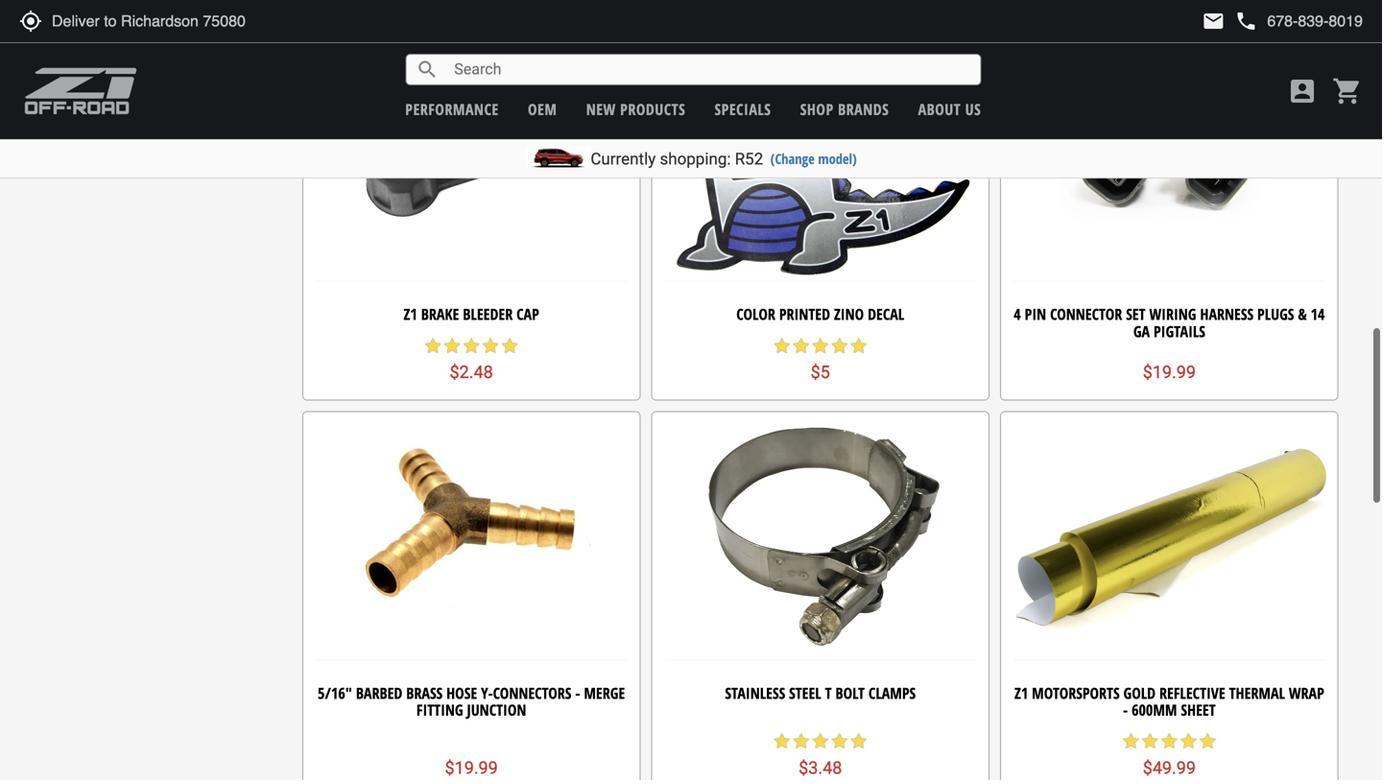 Task type: locate. For each thing, give the bounding box(es) containing it.
color printed zino decal
[[737, 304, 905, 325]]

- left merge
[[575, 683, 580, 704]]

mail
[[1202, 10, 1225, 33]]

- inside z1 motorsports gold reflective thermal wrap - 600mm sheet
[[1123, 700, 1128, 720]]

z1 inside z1 motorsports gold reflective thermal wrap - 600mm sheet
[[1015, 683, 1028, 704]]

1 vertical spatial $19.99
[[445, 758, 498, 778]]

0 vertical spatial $19.99
[[1143, 362, 1196, 383]]

my_location
[[19, 10, 42, 33]]

$19.99 down junction
[[445, 758, 498, 778]]

star
[[423, 336, 443, 356], [443, 336, 462, 356], [462, 336, 481, 356], [481, 336, 500, 356], [500, 336, 519, 356], [773, 336, 792, 356], [792, 336, 811, 356], [811, 336, 830, 356], [830, 336, 849, 356], [849, 336, 869, 356], [773, 732, 792, 751], [792, 732, 811, 751], [811, 732, 830, 751], [830, 732, 849, 751], [849, 732, 869, 751], [1122, 732, 1141, 751], [1141, 732, 1160, 751], [1160, 732, 1179, 751], [1179, 732, 1198, 751], [1198, 732, 1218, 751]]

1 horizontal spatial -
[[1123, 700, 1128, 720]]

motorsports
[[1032, 683, 1120, 704]]

stainless steel t bolt clamps
[[725, 683, 916, 704]]

- inside 5/16" barbed brass hose y-connectors - merge fitting junction
[[575, 683, 580, 704]]

account_box link
[[1283, 76, 1323, 107]]

us
[[965, 99, 981, 120]]

gold
[[1124, 683, 1156, 704]]

z1
[[404, 304, 417, 325], [1015, 683, 1028, 704]]

model)
[[818, 149, 857, 168]]

- for 600mm
[[1123, 700, 1128, 720]]

0 horizontal spatial -
[[575, 683, 580, 704]]

z1 left brake
[[404, 304, 417, 325]]

mail link
[[1202, 10, 1225, 33]]

printed
[[779, 304, 830, 325]]

brake
[[421, 304, 459, 325]]

pigtails
[[1154, 321, 1206, 342]]

0 horizontal spatial $19.99
[[445, 758, 498, 778]]

1 vertical spatial z1
[[1015, 683, 1028, 704]]

1 horizontal spatial $19.99
[[1143, 362, 1196, 383]]

plugs
[[1258, 304, 1294, 325]]

$49.99
[[1143, 758, 1196, 778]]

pin
[[1025, 304, 1046, 325]]

new
[[90, 30, 115, 44]]

5/16" barbed brass hose y-connectors - merge fitting junction
[[318, 683, 625, 720]]

new product
[[90, 30, 162, 44]]

new
[[586, 99, 616, 120]]

$19.99 down pigtails
[[1143, 362, 1196, 383]]

0 horizontal spatial z1
[[404, 304, 417, 325]]

performance
[[405, 99, 499, 120]]

-
[[575, 683, 580, 704], [1123, 700, 1128, 720]]

shopping:
[[660, 149, 731, 168]]

specials
[[715, 99, 771, 120]]

5/16"
[[318, 683, 352, 704]]

product
[[118, 30, 162, 44]]

shopping_cart link
[[1328, 76, 1363, 107]]

decal
[[868, 304, 905, 325]]

14
[[1311, 304, 1325, 325]]

thermal
[[1229, 683, 1285, 704]]

cap
[[517, 304, 539, 325]]

barbed
[[356, 683, 403, 704]]

r52
[[735, 149, 763, 168]]

z1 left the motorsports
[[1015, 683, 1028, 704]]

mail phone
[[1202, 10, 1258, 33]]

$2.48
[[450, 362, 493, 383]]

1 horizontal spatial z1
[[1015, 683, 1028, 704]]

- left 600mm
[[1123, 700, 1128, 720]]

z1 for z1 motorsports gold reflective thermal wrap - 600mm sheet
[[1015, 683, 1028, 704]]

0 vertical spatial z1
[[404, 304, 417, 325]]

specials link
[[715, 99, 771, 120]]

$19.99 for junction
[[445, 758, 498, 778]]

z1 motorsports logo image
[[24, 67, 138, 115]]

$19.99
[[1143, 362, 1196, 383], [445, 758, 498, 778]]

4
[[1014, 304, 1021, 325]]

reflective
[[1160, 683, 1226, 704]]

new products link
[[586, 99, 686, 120]]

star star star star star $49.99
[[1122, 732, 1218, 778]]

z1 motorsports gold reflective thermal wrap - 600mm sheet
[[1015, 683, 1325, 720]]



Task type: vqa. For each thing, say whether or not it's contained in the screenshot.
have
no



Task type: describe. For each thing, give the bounding box(es) containing it.
new products
[[586, 99, 686, 120]]

phone link
[[1235, 10, 1363, 33]]

- for merge
[[575, 683, 580, 704]]

stainless
[[725, 683, 785, 704]]

currently
[[591, 149, 656, 168]]

z1 brake bleeder cap
[[404, 304, 539, 325]]

connector
[[1050, 304, 1122, 325]]

shop brands link
[[800, 99, 889, 120]]

(change
[[771, 149, 815, 168]]

Search search field
[[439, 55, 980, 84]]

performance link
[[405, 99, 499, 120]]

$19.99 for ga
[[1143, 362, 1196, 383]]

harness
[[1200, 304, 1254, 325]]

$3.48
[[799, 758, 842, 778]]

color
[[737, 304, 776, 325]]

junction
[[467, 700, 526, 720]]

600mm
[[1132, 700, 1177, 720]]

oem link
[[528, 99, 557, 120]]

t
[[825, 683, 832, 704]]

shopping_cart
[[1332, 76, 1363, 107]]

oem
[[528, 99, 557, 120]]

bleeder
[[463, 304, 513, 325]]

ga
[[1134, 321, 1150, 342]]

shop
[[800, 99, 834, 120]]

clamps
[[869, 683, 916, 704]]

steel
[[789, 683, 821, 704]]

$5
[[811, 362, 830, 383]]

shop brands
[[800, 99, 889, 120]]

star star star star star $5
[[773, 336, 869, 383]]

products
[[620, 99, 686, 120]]

y-
[[481, 683, 493, 704]]

phone
[[1235, 10, 1258, 33]]

(change model) link
[[771, 149, 857, 168]]

star star star star star $3.48
[[773, 732, 869, 778]]

zino
[[834, 304, 864, 325]]

about us
[[918, 99, 981, 120]]

about
[[918, 99, 961, 120]]

wrap
[[1289, 683, 1325, 704]]

star star star star star $2.48
[[423, 336, 519, 383]]

&
[[1298, 304, 1307, 325]]

fitting
[[417, 700, 463, 720]]

account_box
[[1287, 76, 1318, 107]]

currently shopping: r52 (change model)
[[591, 149, 857, 168]]

hose
[[446, 683, 477, 704]]

sheet
[[1181, 700, 1216, 720]]

wiring
[[1150, 304, 1197, 325]]

bolt
[[836, 683, 865, 704]]

connectors
[[493, 683, 572, 704]]

brands
[[838, 99, 889, 120]]

search
[[416, 58, 439, 81]]

merge
[[584, 683, 625, 704]]

brass
[[406, 683, 443, 704]]

about us link
[[918, 99, 981, 120]]

4 pin connector set wiring harness plugs & 14 ga pigtails
[[1014, 304, 1325, 342]]

set
[[1126, 304, 1146, 325]]

z1 for z1 brake bleeder cap
[[404, 304, 417, 325]]



